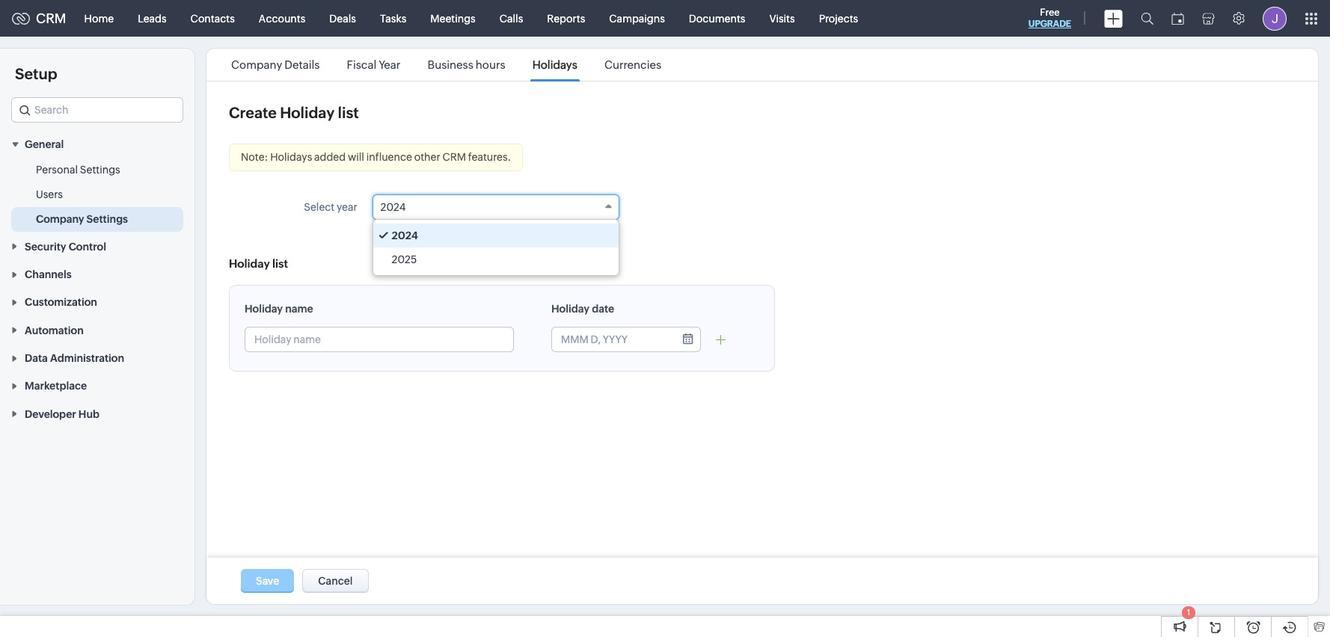 Task type: locate. For each thing, give the bounding box(es) containing it.
reports
[[547, 12, 585, 24]]

list up will
[[338, 104, 359, 121]]

1 vertical spatial crm
[[443, 151, 466, 163]]

leads
[[138, 12, 167, 24]]

2024 right the year
[[381, 201, 406, 213]]

currencies link
[[602, 58, 664, 71]]

holiday
[[280, 104, 335, 121], [229, 257, 270, 270], [245, 303, 283, 315], [551, 303, 590, 315]]

meetings link
[[418, 0, 488, 36]]

2024 inside 'field'
[[381, 201, 406, 213]]

holiday left name
[[245, 303, 283, 315]]

meetings
[[430, 12, 476, 24]]

settings inside the company settings link
[[86, 213, 128, 225]]

personal settings
[[36, 164, 120, 176]]

holidays down reports
[[532, 58, 577, 71]]

1 vertical spatial company
[[36, 213, 84, 225]]

list containing company details
[[218, 49, 675, 81]]

2024 up the "2025"
[[392, 230, 418, 242]]

2025
[[392, 254, 417, 266]]

date
[[592, 303, 614, 315]]

visits link
[[757, 0, 807, 36]]

cancel button
[[302, 569, 368, 593]]

company inside general region
[[36, 213, 84, 225]]

logo image
[[12, 12, 30, 24]]

settings down general "dropdown button"
[[80, 164, 120, 176]]

select year
[[304, 201, 357, 213]]

settings for personal settings
[[80, 164, 120, 176]]

reports link
[[535, 0, 597, 36]]

2024
[[381, 201, 406, 213], [392, 230, 418, 242]]

currencies
[[604, 58, 661, 71]]

select
[[304, 201, 335, 213]]

0 horizontal spatial company
[[36, 213, 84, 225]]

projects
[[819, 12, 858, 24]]

personal
[[36, 164, 78, 176]]

will
[[348, 151, 364, 163]]

holidays
[[532, 58, 577, 71], [270, 151, 312, 163]]

crm link
[[12, 10, 66, 26]]

holidays right note:
[[270, 151, 312, 163]]

crm right logo at left
[[36, 10, 66, 26]]

profile element
[[1254, 0, 1296, 36]]

settings inside personal settings link
[[80, 164, 120, 176]]

company down users on the left top of page
[[36, 213, 84, 225]]

holiday left "date"
[[551, 303, 590, 315]]

0 vertical spatial holidays
[[532, 58, 577, 71]]

crm right other
[[443, 151, 466, 163]]

2024 field
[[372, 195, 619, 220]]

company left 'details'
[[231, 58, 282, 71]]

0 vertical spatial company
[[231, 58, 282, 71]]

holidays link
[[530, 58, 580, 71]]

list up holiday name
[[272, 257, 288, 270]]

0 horizontal spatial list
[[272, 257, 288, 270]]

0 horizontal spatial holidays
[[270, 151, 312, 163]]

settings
[[80, 164, 120, 176], [86, 213, 128, 225]]

home
[[84, 12, 114, 24]]

hours
[[476, 58, 505, 71]]

1 vertical spatial holidays
[[270, 151, 312, 163]]

1 horizontal spatial company
[[231, 58, 282, 71]]

create holiday list
[[229, 104, 359, 121]]

company details link
[[229, 58, 322, 71]]

contacts
[[190, 12, 235, 24]]

name
[[285, 303, 313, 315]]

profile image
[[1263, 6, 1287, 30]]

crm
[[36, 10, 66, 26], [443, 151, 466, 163]]

tasks
[[380, 12, 406, 24]]

company
[[231, 58, 282, 71], [36, 213, 84, 225]]

0 vertical spatial settings
[[80, 164, 120, 176]]

2025 option
[[373, 248, 618, 272]]

setup
[[15, 65, 57, 82]]

2024 inside option
[[392, 230, 418, 242]]

1 vertical spatial settings
[[86, 213, 128, 225]]

calls
[[500, 12, 523, 24]]

list
[[338, 104, 359, 121], [272, 257, 288, 270]]

2024 for list box containing 2024
[[392, 230, 418, 242]]

year
[[337, 201, 357, 213]]

holiday up holiday name
[[229, 257, 270, 270]]

0 vertical spatial 2024
[[381, 201, 406, 213]]

company settings link
[[36, 212, 128, 227]]

business hours
[[428, 58, 505, 71]]

2024 option
[[373, 224, 618, 248]]

list box containing 2024
[[373, 220, 618, 275]]

company inside list
[[231, 58, 282, 71]]

1 horizontal spatial list
[[338, 104, 359, 121]]

other
[[414, 151, 440, 163]]

list box
[[373, 220, 618, 275]]

1 vertical spatial list
[[272, 257, 288, 270]]

0 horizontal spatial crm
[[36, 10, 66, 26]]

settings down personal settings
[[86, 213, 128, 225]]

2024 for 2024 'field'
[[381, 201, 406, 213]]

users
[[36, 189, 63, 201]]

holiday list
[[229, 257, 288, 270]]

note: holidays added will influence other crm features.
[[241, 151, 511, 163]]

MMM d, yyyy text field
[[552, 328, 672, 352]]

list
[[218, 49, 675, 81]]

holiday for holiday date
[[551, 303, 590, 315]]

0 vertical spatial crm
[[36, 10, 66, 26]]

deals
[[329, 12, 356, 24]]

company details
[[231, 58, 320, 71]]

search element
[[1132, 0, 1163, 37]]

home link
[[72, 0, 126, 36]]

0 vertical spatial list
[[338, 104, 359, 121]]

Holiday name text field
[[245, 328, 513, 352]]

campaigns
[[609, 12, 665, 24]]

1 vertical spatial 2024
[[392, 230, 418, 242]]

settings for company settings
[[86, 213, 128, 225]]

general button
[[0, 130, 195, 158]]

features.
[[468, 151, 511, 163]]

accounts
[[259, 12, 305, 24]]

company for company details
[[231, 58, 282, 71]]

documents
[[689, 12, 746, 24]]

documents link
[[677, 0, 757, 36]]

fiscal
[[347, 58, 376, 71]]



Task type: describe. For each thing, give the bounding box(es) containing it.
cancel
[[318, 575, 353, 587]]

fiscal year link
[[345, 58, 403, 71]]

note:
[[241, 151, 268, 163]]

projects link
[[807, 0, 870, 36]]

details
[[285, 58, 320, 71]]

campaigns link
[[597, 0, 677, 36]]

general region
[[0, 158, 195, 232]]

company for company settings
[[36, 213, 84, 225]]

holiday name
[[245, 303, 313, 315]]

influence
[[366, 151, 412, 163]]

1 horizontal spatial holidays
[[532, 58, 577, 71]]

year
[[379, 58, 401, 71]]

free
[[1040, 7, 1060, 18]]

visits
[[769, 12, 795, 24]]

search image
[[1141, 12, 1154, 25]]

holiday for holiday name
[[245, 303, 283, 315]]

contacts link
[[179, 0, 247, 36]]

holiday down 'details'
[[280, 104, 335, 121]]

personal settings link
[[36, 163, 120, 178]]

holiday date
[[551, 303, 614, 315]]

holiday for holiday list
[[229, 257, 270, 270]]

added
[[314, 151, 346, 163]]

accounts link
[[247, 0, 317, 36]]

company settings
[[36, 213, 128, 225]]

users link
[[36, 187, 63, 202]]

upgrade
[[1029, 19, 1071, 29]]

1 horizontal spatial crm
[[443, 151, 466, 163]]

deals link
[[317, 0, 368, 36]]

create
[[229, 104, 277, 121]]

calendar image
[[1172, 12, 1184, 24]]

fiscal year
[[347, 58, 401, 71]]

general
[[25, 139, 64, 151]]

leads link
[[126, 0, 179, 36]]

free upgrade
[[1029, 7, 1071, 29]]

calls link
[[488, 0, 535, 36]]

business
[[428, 58, 473, 71]]

business hours link
[[425, 58, 508, 71]]

tasks link
[[368, 0, 418, 36]]



Task type: vqa. For each thing, say whether or not it's contained in the screenshot.
King (Sample) link in the top of the page
no



